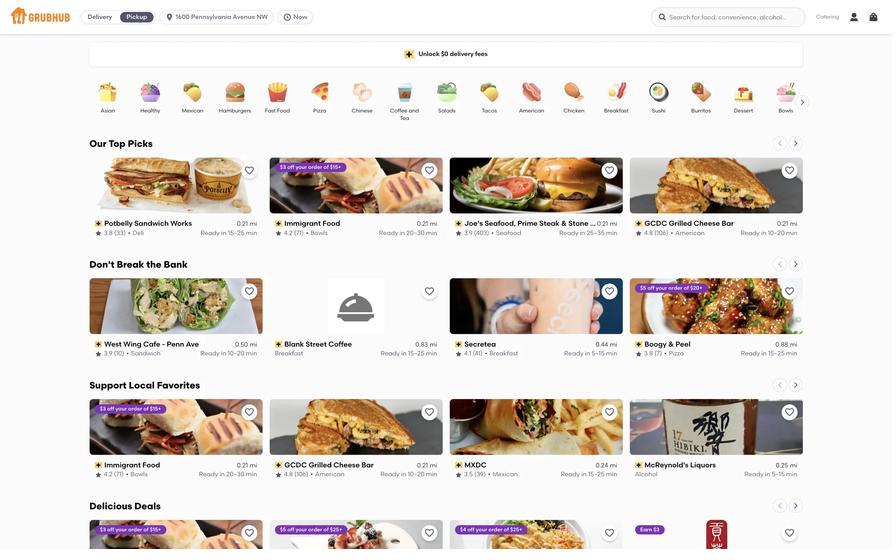 Task type: locate. For each thing, give the bounding box(es) containing it.
ready in 5–15 min down 0.25
[[745, 471, 798, 479]]

2 subscription pass image from the top
[[95, 342, 103, 348]]

0 horizontal spatial cheese
[[334, 461, 360, 470]]

(10)
[[114, 350, 124, 358]]

0 horizontal spatial (106)
[[294, 471, 308, 479]]

2 vertical spatial american
[[315, 471, 345, 479]]

coffee right street
[[329, 340, 352, 349]]

3.9 for joe's seafood, prime steak & stone crab
[[464, 229, 473, 237]]

1 vertical spatial sandwich
[[131, 350, 161, 358]]

mexican down 'mexican' 'image' on the top
[[182, 108, 204, 114]]

ready
[[201, 229, 220, 237], [379, 229, 398, 237], [560, 229, 579, 237], [741, 229, 760, 237], [201, 350, 220, 358], [381, 350, 400, 358], [565, 350, 584, 358], [741, 350, 760, 358], [199, 471, 218, 479], [381, 471, 400, 479], [561, 471, 580, 479], [745, 471, 764, 479]]

mcreynold's
[[645, 461, 689, 470]]

star icon image for topmost gcdc grilled cheese bar logo
[[635, 230, 642, 237]]

20–30
[[407, 229, 425, 237], [226, 471, 245, 479]]

sandwich for potbelly
[[134, 220, 169, 228]]

mi for the left gcdc grilled cheese bar logo
[[430, 462, 437, 470]]

1 horizontal spatial food
[[277, 108, 290, 114]]

stone
[[569, 220, 589, 228]]

0 horizontal spatial immigrant
[[104, 461, 141, 470]]

1 horizontal spatial $5
[[641, 285, 647, 291]]

gong cha (14th st dc) logo image
[[696, 521, 738, 550]]

healthy image
[[135, 83, 166, 102]]

subscription pass image left west
[[95, 342, 103, 348]]

0 horizontal spatial gcdc grilled cheese bar
[[285, 461, 374, 470]]

svg image inside 1600 pennsylvania avenue nw 'button'
[[165, 13, 174, 22]]

sushi
[[653, 108, 666, 114]]

ready in 25–35 min
[[560, 229, 618, 237]]

subscription pass image for don't
[[95, 342, 103, 348]]

0 horizontal spatial ready in 5–15 min
[[565, 350, 618, 358]]

ready in 15–25 min for coffee
[[381, 350, 437, 358]]

1 horizontal spatial 10–20
[[408, 471, 425, 479]]

3 caret left icon image from the top
[[777, 382, 784, 389]]

0 horizontal spatial american
[[315, 471, 345, 479]]

4.2 (71)
[[284, 229, 304, 237], [104, 471, 124, 479]]

pizza down peel
[[669, 350, 684, 358]]

$3
[[280, 164, 286, 170], [100, 406, 106, 412], [100, 527, 106, 533], [654, 527, 660, 533]]

coffee up tea
[[390, 108, 408, 114]]

1 vertical spatial ready in 20–30 min
[[199, 471, 257, 479]]

breakfast down blank
[[275, 350, 303, 358]]

4.8 for star icon related to the left gcdc grilled cheese bar logo
[[284, 471, 293, 479]]

0 horizontal spatial food
[[143, 461, 160, 470]]

• for west wing cafe - penn ave logo
[[127, 350, 129, 358]]

caret right icon image for the
[[793, 261, 800, 268]]

0 horizontal spatial bowls
[[131, 471, 148, 479]]

0.83 mi
[[416, 342, 437, 349]]

caret right icon image
[[799, 99, 806, 106], [793, 140, 800, 147], [793, 261, 800, 268], [793, 382, 800, 389], [793, 503, 800, 510]]

in for secretea logo
[[585, 350, 591, 358]]

star icon image for joe's seafood, prime steak & stone crab logo
[[455, 230, 462, 237]]

1 horizontal spatial • bowls
[[306, 229, 328, 237]]

ave
[[186, 340, 199, 349]]

delivery
[[88, 13, 112, 21]]

0 vertical spatial food
[[277, 108, 290, 114]]

don't
[[89, 259, 115, 270]]

breakfast down secretea
[[490, 350, 518, 358]]

1 vertical spatial (106)
[[294, 471, 308, 479]]

4.8 (106) for star icon related to the left gcdc grilled cheese bar logo
[[284, 471, 308, 479]]

save this restaurant image
[[244, 166, 255, 176], [424, 166, 435, 176], [244, 287, 255, 297], [604, 287, 615, 297], [785, 408, 795, 418], [244, 529, 255, 539], [424, 529, 435, 539], [604, 529, 615, 539]]

0 vertical spatial • bowls
[[306, 229, 328, 237]]

dessert image
[[729, 83, 759, 102]]

0 horizontal spatial 5–15
[[592, 350, 605, 358]]

mi for potbelly sandwich works logo
[[250, 221, 257, 228]]

breakfast image
[[601, 83, 632, 102]]

mexican right (39)
[[493, 471, 518, 479]]

american
[[519, 108, 545, 114], [676, 229, 705, 237], [315, 471, 345, 479]]

earn
[[641, 527, 653, 533]]

american image
[[517, 83, 547, 102]]

1 vertical spatial &
[[669, 340, 674, 349]]

caret left icon image
[[777, 140, 784, 147], [777, 261, 784, 268], [777, 382, 784, 389], [777, 503, 784, 510]]

potbelly sandwich works
[[104, 220, 192, 228]]

food
[[277, 108, 290, 114], [323, 220, 340, 228], [143, 461, 160, 470]]

bank
[[164, 259, 188, 270]]

hamburgers
[[219, 108, 251, 114]]

star icon image
[[95, 230, 102, 237], [275, 230, 282, 237], [455, 230, 462, 237], [635, 230, 642, 237], [95, 351, 102, 358], [455, 351, 462, 358], [635, 351, 642, 358], [95, 472, 102, 479], [275, 472, 282, 479], [455, 472, 462, 479]]

svg image
[[849, 12, 860, 23], [165, 13, 174, 22], [283, 13, 292, 22], [659, 13, 668, 22]]

0 vertical spatial $15+
[[330, 164, 341, 170]]

2 horizontal spatial american
[[676, 229, 705, 237]]

0 vertical spatial sandwich
[[134, 220, 169, 228]]

1 vertical spatial gcdc grilled cheese bar logo image
[[270, 400, 443, 456]]

subscription pass image
[[95, 221, 103, 227], [95, 342, 103, 348]]

of
[[324, 164, 329, 170], [684, 285, 689, 291], [144, 406, 149, 412], [144, 527, 149, 533], [324, 527, 329, 533], [504, 527, 509, 533]]

sushi image
[[644, 83, 675, 102]]

0 horizontal spatial • american
[[311, 471, 345, 479]]

in
[[221, 229, 227, 237], [400, 229, 405, 237], [580, 229, 586, 237], [762, 229, 767, 237], [221, 350, 226, 358], [401, 350, 407, 358], [585, 350, 591, 358], [762, 350, 767, 358], [220, 471, 225, 479], [401, 471, 407, 479], [582, 471, 587, 479], [765, 471, 771, 479]]

Search for food, convenience, alcohol... search field
[[652, 8, 806, 27]]

2 horizontal spatial bowls
[[779, 108, 794, 114]]

1 horizontal spatial pizza
[[669, 350, 684, 358]]

0 vertical spatial 10–20
[[768, 229, 785, 237]]

grilled for the left gcdc grilled cheese bar logo
[[309, 461, 332, 470]]

mexican image
[[177, 83, 208, 102]]

1 vertical spatial • bowls
[[126, 471, 148, 479]]

& right the steak
[[562, 220, 567, 228]]

1 vertical spatial immigrant food
[[104, 461, 160, 470]]

1 vertical spatial • american
[[311, 471, 345, 479]]

1 vertical spatial 5–15
[[772, 471, 785, 479]]

0 horizontal spatial 3.9
[[104, 350, 112, 358]]

1 vertical spatial bar
[[362, 461, 374, 470]]

0 horizontal spatial $5
[[280, 527, 286, 533]]

•
[[128, 229, 130, 237], [306, 229, 309, 237], [492, 229, 494, 237], [671, 229, 674, 237], [127, 350, 129, 358], [485, 350, 488, 358], [665, 350, 667, 358], [126, 471, 128, 479], [311, 471, 313, 479], [488, 471, 491, 479]]

ready in 5–15 min for secretea
[[565, 350, 618, 358]]

0 horizontal spatial $25+
[[330, 527, 342, 533]]

mi for top immigrant food logo
[[430, 221, 437, 228]]

0 horizontal spatial 3.8
[[104, 229, 113, 237]]

0 vertical spatial gcdc grilled cheese bar
[[645, 220, 734, 228]]

le pain quotidien (17th st nw) logo image
[[270, 521, 443, 550]]

0 horizontal spatial ready in 20–30 min
[[199, 471, 257, 479]]

10–20
[[768, 229, 785, 237], [228, 350, 245, 358], [408, 471, 425, 479]]

1 vertical spatial ready in 10–20 min
[[201, 350, 257, 358]]

coffee and tea image
[[389, 83, 420, 102]]

4 caret left icon image from the top
[[777, 503, 784, 510]]

blank street coffee
[[285, 340, 352, 349]]

pizza down the pizza image
[[314, 108, 326, 114]]

asian image
[[93, 83, 123, 102]]

2 vertical spatial 10–20
[[408, 471, 425, 479]]

1 vertical spatial 4.8
[[284, 471, 293, 479]]

1600 pennsylvania avenue nw button
[[159, 10, 277, 24]]

1 caret left icon image from the top
[[777, 140, 784, 147]]

1 vertical spatial mexican
[[493, 471, 518, 479]]

2 caret left icon image from the top
[[777, 261, 784, 268]]

liquors
[[691, 461, 716, 470]]

0 vertical spatial • american
[[671, 229, 705, 237]]

1 horizontal spatial 4.8 (106)
[[645, 229, 669, 237]]

steak
[[540, 220, 560, 228]]

mi for secretea logo
[[610, 342, 618, 349]]

bowls image
[[771, 83, 802, 102]]

2 $25+ from the left
[[511, 527, 523, 533]]

star icon image for boogy & peel logo
[[635, 351, 642, 358]]

0 horizontal spatial grilled
[[309, 461, 332, 470]]

caret right icon image for picks
[[793, 140, 800, 147]]

in for mcreynold's liquors logo
[[765, 471, 771, 479]]

grubhub plus flag logo image
[[405, 50, 415, 59]]

0.88
[[776, 342, 789, 349]]

subscription pass image for mxdc logo at the right bottom of page
[[455, 463, 463, 469]]

0 horizontal spatial • bowls
[[126, 471, 148, 479]]

0 horizontal spatial gcdc
[[285, 461, 307, 470]]

0 vertical spatial immigrant food
[[285, 220, 340, 228]]

5–15
[[592, 350, 605, 358], [772, 471, 785, 479]]

1 horizontal spatial bar
[[722, 220, 734, 228]]

works
[[171, 220, 192, 228]]

west wing cafe - penn ave
[[104, 340, 199, 349]]

$25+
[[330, 527, 342, 533], [511, 527, 523, 533]]

gcdc grilled cheese bar logo image
[[630, 158, 803, 214], [270, 400, 443, 456]]

blank street coffee logo image
[[328, 279, 384, 335]]

3.9 down west
[[104, 350, 112, 358]]

0 vertical spatial 4.8
[[645, 229, 653, 237]]

0 horizontal spatial 4.2 (71)
[[104, 471, 124, 479]]

mi for mcreynold's liquors logo
[[790, 462, 798, 470]]

1 horizontal spatial 3.8
[[645, 350, 653, 358]]

order
[[308, 164, 322, 170], [669, 285, 683, 291], [128, 406, 142, 412], [128, 527, 142, 533], [308, 527, 322, 533], [489, 527, 503, 533]]

mi for 'blank street coffee logo'
[[430, 342, 437, 349]]

gcdc grilled cheese bar for subscription pass image corresponding to topmost gcdc grilled cheese bar logo
[[645, 220, 734, 228]]

cheese for subscription pass image corresponding to topmost gcdc grilled cheese bar logo
[[694, 220, 720, 228]]

• american for subscription pass image related to the left gcdc grilled cheese bar logo
[[311, 471, 345, 479]]

1 horizontal spatial $25+
[[511, 527, 523, 533]]

0 horizontal spatial 4.8 (106)
[[284, 471, 308, 479]]

our
[[89, 138, 107, 149]]

ready in 15–25 min for works
[[201, 229, 257, 237]]

3.9 for west wing cafe - penn ave
[[104, 350, 112, 358]]

• mexican
[[488, 471, 518, 479]]

unlock
[[419, 50, 440, 58]]

$20+
[[691, 285, 703, 291]]

0 vertical spatial 5–15
[[592, 350, 605, 358]]

burritos image
[[686, 83, 717, 102]]

(71) for top immigrant food logo
[[294, 229, 304, 237]]

ready in 15–25 min
[[201, 229, 257, 237], [381, 350, 437, 358], [741, 350, 798, 358], [561, 471, 618, 479]]

• for boogy & peel logo
[[665, 350, 667, 358]]

subscription pass image for our
[[95, 221, 103, 227]]

1600
[[176, 13, 190, 21]]

subscription pass image
[[275, 221, 283, 227], [455, 221, 463, 227], [635, 221, 643, 227], [275, 342, 283, 348], [455, 342, 463, 348], [635, 342, 643, 348], [95, 463, 103, 469], [275, 463, 283, 469], [455, 463, 463, 469], [635, 463, 643, 469]]

coffee and tea
[[390, 108, 419, 122]]

1 horizontal spatial 5–15
[[772, 471, 785, 479]]

1 vertical spatial (71)
[[114, 471, 124, 479]]

grilled for topmost gcdc grilled cheese bar logo
[[669, 220, 692, 228]]

0 horizontal spatial (71)
[[114, 471, 124, 479]]

0 vertical spatial mexican
[[182, 108, 204, 114]]

5–15 down the 0.44 in the right bottom of the page
[[592, 350, 605, 358]]

mi
[[250, 221, 257, 228], [430, 221, 437, 228], [610, 221, 618, 228], [790, 221, 798, 228], [250, 342, 257, 349], [430, 342, 437, 349], [610, 342, 618, 349], [790, 342, 798, 349], [250, 462, 257, 470], [430, 462, 437, 470], [610, 462, 618, 470], [790, 462, 798, 470]]

0.88 mi
[[776, 342, 798, 349]]

3.8 left (7)
[[645, 350, 653, 358]]

1 horizontal spatial (106)
[[655, 229, 669, 237]]

pickup button
[[118, 10, 156, 24]]

your
[[296, 164, 307, 170], [656, 285, 668, 291], [116, 406, 127, 412], [116, 527, 127, 533], [296, 527, 307, 533], [476, 527, 487, 533]]

1 horizontal spatial 4.2 (71)
[[284, 229, 304, 237]]

1 $25+ from the left
[[330, 527, 342, 533]]

min
[[246, 229, 257, 237], [426, 229, 437, 237], [606, 229, 618, 237], [787, 229, 798, 237], [246, 350, 257, 358], [426, 350, 437, 358], [606, 350, 618, 358], [787, 350, 798, 358], [246, 471, 257, 479], [426, 471, 437, 479], [606, 471, 618, 479], [787, 471, 798, 479]]

& up • pizza at the bottom right
[[669, 340, 674, 349]]

0.83
[[416, 342, 428, 349]]

3.9 (10)
[[104, 350, 124, 358]]

burritos
[[692, 108, 711, 114]]

immigrant food logo image
[[270, 158, 443, 214], [89, 400, 263, 456], [89, 521, 263, 550]]

1 subscription pass image from the top
[[95, 221, 103, 227]]

1 horizontal spatial 4.2
[[284, 229, 293, 237]]

bar for topmost gcdc grilled cheese bar logo
[[722, 220, 734, 228]]

1 horizontal spatial gcdc grilled cheese bar
[[645, 220, 734, 228]]

street
[[306, 340, 327, 349]]

1 horizontal spatial • american
[[671, 229, 705, 237]]

in for joe's seafood, prime steak & stone crab logo
[[580, 229, 586, 237]]

gcdc
[[645, 220, 668, 228], [285, 461, 307, 470]]

grilled
[[669, 220, 692, 228], [309, 461, 332, 470]]

bar for the left gcdc grilled cheese bar logo
[[362, 461, 374, 470]]

sandwich up deli
[[134, 220, 169, 228]]

0 vertical spatial ready in 20–30 min
[[379, 229, 437, 237]]

1 horizontal spatial 3.9
[[464, 229, 473, 237]]

ready in 5–15 min down the 0.44 in the right bottom of the page
[[565, 350, 618, 358]]

sandwich down west wing cafe - penn ave
[[131, 350, 161, 358]]

&
[[562, 220, 567, 228], [669, 340, 674, 349]]

0 vertical spatial immigrant
[[285, 220, 321, 228]]

in for potbelly sandwich works logo
[[221, 229, 227, 237]]

boogy
[[645, 340, 667, 349]]

0.44
[[596, 342, 608, 349]]

hamburgers image
[[220, 83, 251, 102]]

1 vertical spatial bowls
[[311, 229, 328, 237]]

save this restaurant image
[[604, 166, 615, 176], [785, 166, 795, 176], [424, 287, 435, 297], [785, 287, 795, 297], [244, 408, 255, 418], [424, 408, 435, 418], [604, 408, 615, 418], [785, 529, 795, 539]]

delivery button
[[81, 10, 118, 24]]

breakfast down breakfast image
[[605, 108, 629, 114]]

0 vertical spatial grilled
[[669, 220, 692, 228]]

subscription pass image for the left gcdc grilled cheese bar logo
[[275, 463, 283, 469]]

0 vertical spatial 3.8
[[104, 229, 113, 237]]

subscription pass image left potbelly
[[95, 221, 103, 227]]

0.50 mi
[[235, 342, 257, 349]]

0 horizontal spatial &
[[562, 220, 567, 228]]

penn
[[167, 340, 184, 349]]

0 vertical spatial coffee
[[390, 108, 408, 114]]

in for 'blank street coffee logo'
[[401, 350, 407, 358]]

1 vertical spatial 3.8
[[645, 350, 653, 358]]

1 horizontal spatial gcdc grilled cheese bar logo image
[[630, 158, 803, 214]]

0 vertical spatial 4.8 (106)
[[645, 229, 669, 237]]

ready in 20–30 min
[[379, 229, 437, 237], [199, 471, 257, 479]]

• for potbelly sandwich works logo
[[128, 229, 130, 237]]

0 vertical spatial american
[[519, 108, 545, 114]]

mi for mxdc logo at the right bottom of page
[[610, 462, 618, 470]]

subscription pass image for 'blank street coffee logo'
[[275, 342, 283, 348]]

fast
[[265, 108, 276, 114]]

don't break the bank
[[89, 259, 188, 270]]

subscription pass image for topmost gcdc grilled cheese bar logo
[[635, 221, 643, 227]]

now button
[[277, 10, 317, 24]]

(39)
[[475, 471, 486, 479]]

0 horizontal spatial immigrant food
[[104, 461, 160, 470]]

1 vertical spatial immigrant
[[104, 461, 141, 470]]

delicious deals
[[89, 501, 161, 512]]

5–15 down 0.25
[[772, 471, 785, 479]]

$25+ for $5 off your order of $25+
[[330, 527, 342, 533]]

0 vertical spatial pizza
[[314, 108, 326, 114]]

peel
[[676, 340, 691, 349]]

star icon image for potbelly sandwich works logo
[[95, 230, 102, 237]]

• for mxdc logo at the right bottom of page
[[488, 471, 491, 479]]

earn $3
[[641, 527, 660, 533]]

0.25
[[776, 462, 789, 470]]

0 horizontal spatial 4.8
[[284, 471, 293, 479]]

svg image
[[869, 12, 879, 23]]

0 vertical spatial bowls
[[779, 108, 794, 114]]

3.9 down joe's
[[464, 229, 473, 237]]

$5
[[641, 285, 647, 291], [280, 527, 286, 533]]

main navigation navigation
[[0, 0, 893, 34]]

3.8 left (33)
[[104, 229, 113, 237]]

deals
[[134, 501, 161, 512]]

caret left icon image for picks
[[777, 140, 784, 147]]

1 vertical spatial $5
[[280, 527, 286, 533]]

• bowls
[[306, 229, 328, 237], [126, 471, 148, 479]]

0 horizontal spatial 4.2
[[104, 471, 113, 479]]

(71) for the middle immigrant food logo
[[114, 471, 124, 479]]

delicious
[[89, 501, 132, 512]]

1 vertical spatial 4.8 (106)
[[284, 471, 308, 479]]

breakfast
[[605, 108, 629, 114], [275, 350, 303, 358], [490, 350, 518, 358]]

0 vertical spatial ready in 5–15 min
[[565, 350, 618, 358]]

0 vertical spatial gcdc
[[645, 220, 668, 228]]

• for the left gcdc grilled cheese bar logo
[[311, 471, 313, 479]]



Task type: vqa. For each thing, say whether or not it's contained in the screenshot.
HOUSEHOLD tab
no



Task type: describe. For each thing, give the bounding box(es) containing it.
0 vertical spatial immigrant food logo image
[[270, 158, 443, 214]]

star icon image for mxdc logo at the right bottom of page
[[455, 472, 462, 479]]

potbelly
[[104, 220, 133, 228]]

ready in 5–15 min for mcreynold's liquors
[[745, 471, 798, 479]]

favorites
[[157, 380, 200, 391]]

mcreynold's liquors logo image
[[630, 400, 803, 456]]

3.5
[[464, 471, 473, 479]]

15–25 for coffee
[[408, 350, 425, 358]]

2 vertical spatial food
[[143, 461, 160, 470]]

mi for joe's seafood, prime steak & stone crab logo
[[610, 221, 618, 228]]

0 horizontal spatial pizza
[[314, 108, 326, 114]]

1 vertical spatial gcdc
[[285, 461, 307, 470]]

the
[[147, 259, 162, 270]]

1 vertical spatial 4.2
[[104, 471, 113, 479]]

caret right icon image for favorites
[[793, 382, 800, 389]]

1 vertical spatial 10–20
[[228, 350, 245, 358]]

$5 for $5 off your order of $25+
[[280, 527, 286, 533]]

chicken image
[[559, 83, 590, 102]]

1 horizontal spatial breakfast
[[490, 350, 518, 358]]

0.24 mi
[[596, 462, 618, 470]]

5–15 for mcreynold's liquors
[[772, 471, 785, 479]]

mxdc
[[465, 461, 487, 470]]

in for the left gcdc grilled cheese bar logo
[[401, 471, 407, 479]]

star icon image for secretea logo
[[455, 351, 462, 358]]

support local favorites
[[89, 380, 200, 391]]

star icon image for the left gcdc grilled cheese bar logo
[[275, 472, 282, 479]]

break
[[117, 259, 144, 270]]

(403)
[[474, 229, 490, 237]]

mcreynold's liquors
[[645, 461, 716, 470]]

delivery
[[450, 50, 474, 58]]

mi for boogy & peel logo
[[790, 342, 798, 349]]

0 vertical spatial 4.2 (71)
[[284, 229, 304, 237]]

mi for the middle immigrant food logo
[[250, 462, 257, 470]]

joe's
[[465, 220, 483, 228]]

2 horizontal spatial breakfast
[[605, 108, 629, 114]]

4.8 for star icon associated with topmost gcdc grilled cheese bar logo
[[645, 229, 653, 237]]

chinese image
[[347, 83, 378, 102]]

subscription pass image for joe's seafood, prime steak & stone crab logo
[[455, 221, 463, 227]]

$25+ for $4 off your order of $25+
[[511, 527, 523, 533]]

• deli
[[128, 229, 144, 237]]

caret left icon image for favorites
[[777, 382, 784, 389]]

and
[[409, 108, 419, 114]]

3.5 (39)
[[464, 471, 486, 479]]

0 horizontal spatial ready in 10–20 min
[[201, 350, 257, 358]]

poki dc & gong cha logo image
[[450, 521, 623, 550]]

subscription pass image for secretea logo
[[455, 342, 463, 348]]

sandwich for •
[[131, 350, 161, 358]]

pickup
[[127, 13, 147, 21]]

1 horizontal spatial mexican
[[493, 471, 518, 479]]

$4
[[460, 527, 467, 533]]

3.8 (7)
[[645, 350, 662, 358]]

seafood
[[496, 229, 522, 237]]

in for boogy & peel logo
[[762, 350, 767, 358]]

prime
[[518, 220, 538, 228]]

0.24
[[596, 462, 608, 470]]

in for topmost gcdc grilled cheese bar logo
[[762, 229, 767, 237]]

boogy & peel logo image
[[630, 279, 803, 335]]

15–25 for works
[[228, 229, 245, 237]]

coffee inside coffee and tea
[[390, 108, 408, 114]]

avenue
[[233, 13, 255, 21]]

• pizza
[[665, 350, 684, 358]]

• breakfast
[[485, 350, 518, 358]]

1 vertical spatial $3 off your order of $15+
[[100, 406, 161, 412]]

support
[[89, 380, 127, 391]]

ready in 15–25 min for peel
[[741, 350, 798, 358]]

in for west wing cafe - penn ave logo
[[221, 350, 226, 358]]

joe's seafood, prime steak & stone crab logo image
[[450, 158, 623, 214]]

1 vertical spatial 4.2 (71)
[[104, 471, 124, 479]]

subscription pass image for boogy & peel logo
[[635, 342, 643, 348]]

• for joe's seafood, prime steak & stone crab logo
[[492, 229, 494, 237]]

picks
[[128, 138, 153, 149]]

1 horizontal spatial immigrant food
[[285, 220, 340, 228]]

secretea
[[465, 340, 496, 349]]

catering button
[[811, 7, 846, 27]]

fast food
[[265, 108, 290, 114]]

our top picks
[[89, 138, 153, 149]]

3.8 for boogy & peel
[[645, 350, 653, 358]]

mxdc logo image
[[450, 400, 623, 456]]

1 horizontal spatial ready in 20–30 min
[[379, 229, 437, 237]]

american for topmost gcdc grilled cheese bar logo
[[676, 229, 705, 237]]

svg image inside now button
[[283, 13, 292, 22]]

1 vertical spatial $15+
[[150, 406, 161, 412]]

local
[[129, 380, 155, 391]]

5–15 for secretea
[[592, 350, 605, 358]]

star icon image for west wing cafe - penn ave logo
[[95, 351, 102, 358]]

2 vertical spatial $15+
[[150, 527, 161, 533]]

0 vertical spatial 20–30
[[407, 229, 425, 237]]

1 vertical spatial pizza
[[669, 350, 684, 358]]

gcdc grilled cheese bar for subscription pass image related to the left gcdc grilled cheese bar logo
[[285, 461, 374, 470]]

• american for subscription pass image corresponding to topmost gcdc grilled cheese bar logo
[[671, 229, 705, 237]]

salads image
[[432, 83, 463, 102]]

$5 off your order of $25+
[[280, 527, 342, 533]]

crab
[[591, 220, 608, 228]]

$4 off your order of $25+
[[460, 527, 523, 533]]

tea
[[400, 115, 409, 122]]

(7)
[[655, 350, 662, 358]]

salads
[[439, 108, 456, 114]]

catering
[[817, 14, 840, 20]]

caret left icon image for the
[[777, 261, 784, 268]]

25–35
[[587, 229, 605, 237]]

3.8 (33)
[[104, 229, 126, 237]]

1 vertical spatial food
[[323, 220, 340, 228]]

chicken
[[564, 108, 585, 114]]

15–25 for peel
[[769, 350, 785, 358]]

west
[[104, 340, 122, 349]]

now
[[294, 13, 307, 21]]

0.44 mi
[[596, 342, 618, 349]]

0 vertical spatial gcdc grilled cheese bar logo image
[[630, 158, 803, 214]]

wing
[[123, 340, 142, 349]]

1 horizontal spatial american
[[519, 108, 545, 114]]

1 vertical spatial immigrant food logo image
[[89, 400, 263, 456]]

cafe
[[143, 340, 160, 349]]

1 horizontal spatial bowls
[[311, 229, 328, 237]]

joe's seafood, prime steak & stone crab
[[465, 220, 608, 228]]

secretea logo image
[[450, 279, 623, 335]]

nw
[[257, 13, 268, 21]]

0 vertical spatial $3 off your order of $15+
[[280, 164, 341, 170]]

4.1 (41)
[[464, 350, 483, 358]]

2 vertical spatial $3 off your order of $15+
[[100, 527, 161, 533]]

2 vertical spatial ready in 10–20 min
[[381, 471, 437, 479]]

0 vertical spatial ready in 10–20 min
[[741, 229, 798, 237]]

4.8 (106) for star icon associated with topmost gcdc grilled cheese bar logo
[[645, 229, 669, 237]]

tacos image
[[474, 83, 505, 102]]

chinese
[[352, 108, 373, 114]]

mi for west wing cafe - penn ave logo
[[250, 342, 257, 349]]

• for topmost gcdc grilled cheese bar logo
[[671, 229, 674, 237]]

0.25 mi
[[776, 462, 798, 470]]

-
[[162, 340, 165, 349]]

3.8 for potbelly sandwich works
[[104, 229, 113, 237]]

american for the left gcdc grilled cheese bar logo
[[315, 471, 345, 479]]

0 horizontal spatial coffee
[[329, 340, 352, 349]]

(41)
[[473, 350, 483, 358]]

blank
[[285, 340, 304, 349]]

west wing cafe - penn ave logo image
[[89, 279, 263, 335]]

2 vertical spatial immigrant food logo image
[[89, 521, 263, 550]]

tacos
[[482, 108, 497, 114]]

mi for topmost gcdc grilled cheese bar logo
[[790, 221, 798, 228]]

potbelly sandwich works logo image
[[89, 158, 263, 214]]

healthy
[[140, 108, 160, 114]]

seafood,
[[485, 220, 516, 228]]

asian
[[101, 108, 115, 114]]

1 horizontal spatial immigrant
[[285, 220, 321, 228]]

0 horizontal spatial breakfast
[[275, 350, 303, 358]]

• for secretea logo
[[485, 350, 488, 358]]

dessert
[[734, 108, 754, 114]]

1600 pennsylvania avenue nw
[[176, 13, 268, 21]]

$5 for $5 off your order of $20+
[[641, 285, 647, 291]]

top
[[109, 138, 126, 149]]

alcohol
[[635, 471, 658, 479]]

0.50
[[235, 342, 248, 349]]

in for mxdc logo at the right bottom of page
[[582, 471, 587, 479]]

boogy & peel
[[645, 340, 691, 349]]

0 horizontal spatial 20–30
[[226, 471, 245, 479]]

2 vertical spatial bowls
[[131, 471, 148, 479]]

fast food image
[[262, 83, 293, 102]]

0 horizontal spatial gcdc grilled cheese bar logo image
[[270, 400, 443, 456]]

deli
[[133, 229, 144, 237]]

pizza image
[[305, 83, 335, 102]]

subscription pass image for mcreynold's liquors logo
[[635, 463, 643, 469]]

cheese for subscription pass image related to the left gcdc grilled cheese bar logo
[[334, 461, 360, 470]]

0 vertical spatial &
[[562, 220, 567, 228]]



